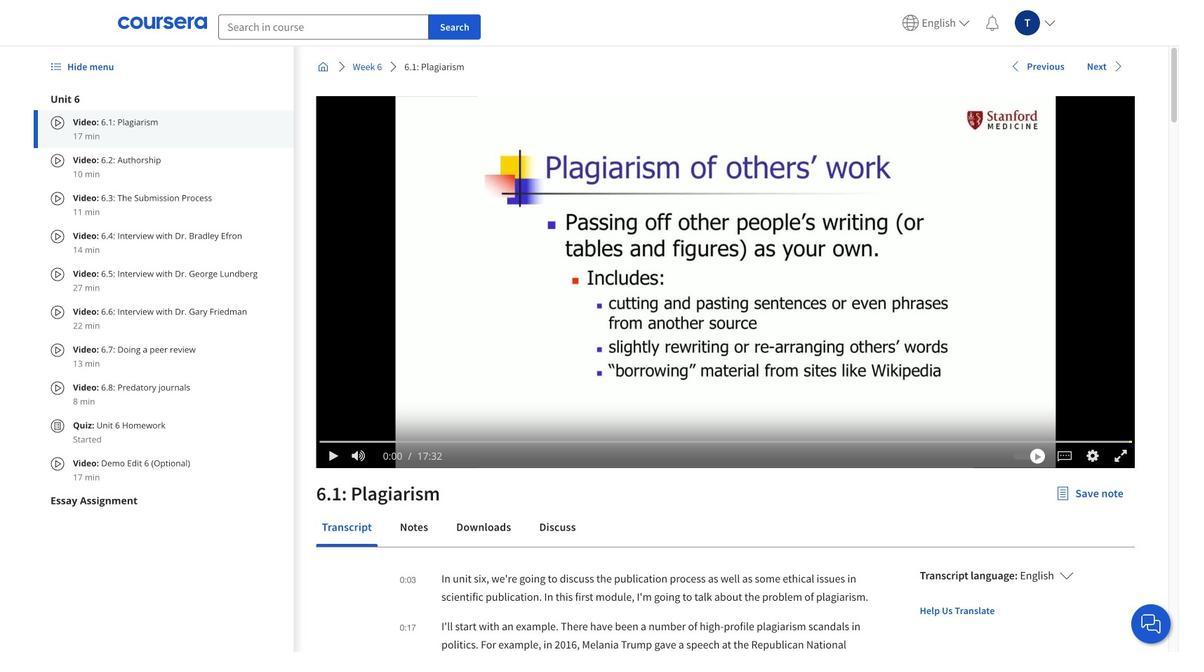 Task type: locate. For each thing, give the bounding box(es) containing it.
mute image
[[349, 449, 368, 463]]

Search in course text field
[[218, 14, 429, 40]]

17 minutes 32 seconds element
[[417, 451, 442, 461]]

related lecture content tabs tab list
[[316, 510, 1135, 547]]

video progress slider
[[320, 440, 1132, 444]]

0 minutes 0 seconds element
[[383, 451, 403, 461]]



Task type: vqa. For each thing, say whether or not it's contained in the screenshot.
Search in course Text Field
yes



Task type: describe. For each thing, give the bounding box(es) containing it.
full screen image
[[1112, 449, 1130, 463]]

home image
[[318, 61, 329, 72]]

coursera image
[[118, 12, 207, 34]]

play image
[[327, 450, 341, 461]]



